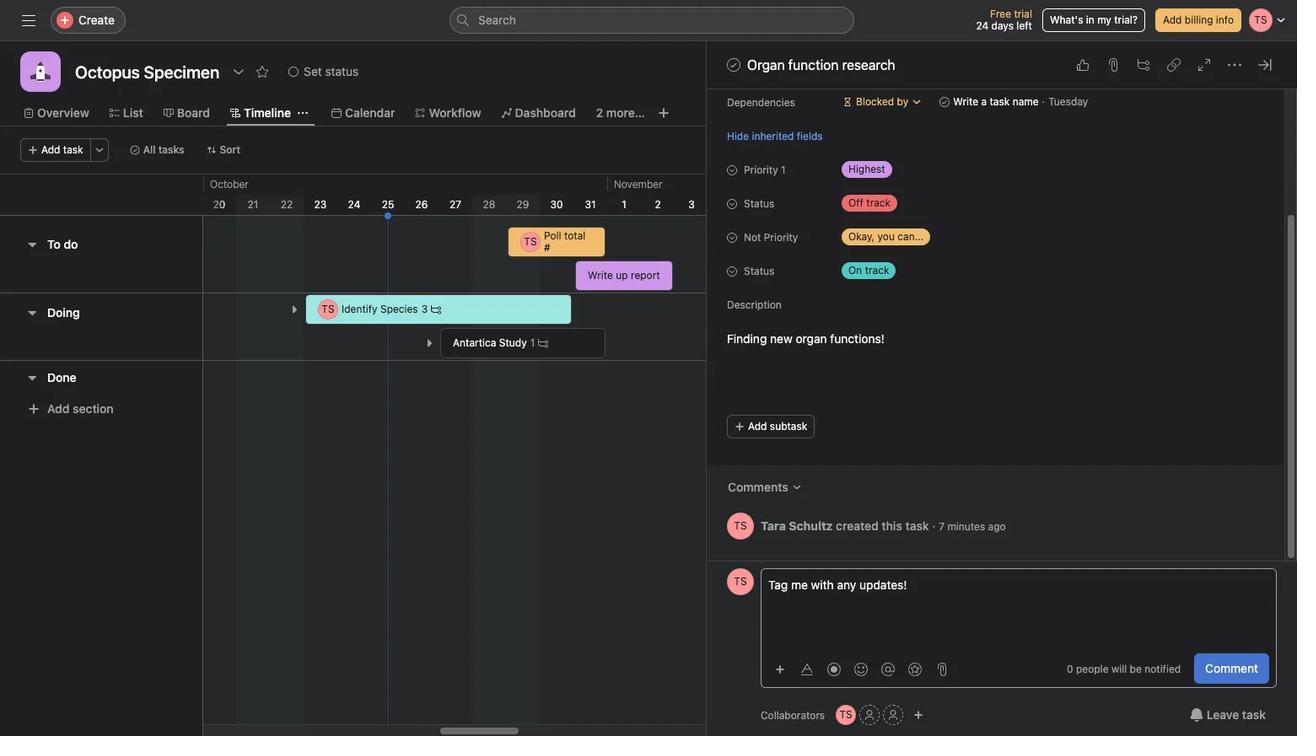 Task type: describe. For each thing, give the bounding box(es) containing it.
billing
[[1185, 13, 1213, 26]]

set status
[[304, 64, 359, 78]]

emoji image
[[855, 663, 868, 676]]

what's in my trial?
[[1050, 13, 1138, 26]]

formatting image
[[801, 663, 814, 676]]

1 vertical spatial priority
[[764, 231, 798, 244]]

27
[[450, 198, 461, 211]]

section
[[73, 402, 114, 416]]

workflow
[[429, 105, 481, 120]]

attachments: add a file to this task, organ function research image
[[1107, 58, 1120, 72]]

can...
[[898, 230, 924, 243]]

november
[[614, 178, 663, 191]]

tara
[[761, 518, 786, 533]]

track for off track
[[867, 197, 891, 209]]

fields
[[797, 129, 823, 142]]

show subtasks for task antartica study image
[[424, 338, 434, 348]]

to do button
[[47, 229, 78, 260]]

expand sidebar image
[[22, 13, 35, 27]]

up
[[616, 269, 628, 282]]

add for add billing info
[[1163, 13, 1182, 26]]

created
[[836, 518, 879, 533]]

my
[[1098, 13, 1112, 26]]

ts down 'record a video' image
[[840, 709, 853, 721]]

sort button
[[199, 138, 248, 162]]

tab actions image
[[298, 108, 308, 118]]

1 for november 1
[[622, 198, 627, 211]]

rocket image
[[30, 62, 51, 82]]

all tasks button
[[122, 138, 192, 162]]

in
[[1086, 13, 1095, 26]]

function
[[788, 57, 839, 73]]

calendar link
[[331, 104, 395, 122]]

30
[[550, 198, 563, 211]]

more actions for this task image
[[1228, 58, 1242, 72]]

on
[[849, 264, 862, 277]]

blocked by button
[[835, 90, 930, 114]]

okay, you can...
[[849, 230, 924, 243]]

report
[[631, 269, 660, 282]]

will
[[1112, 663, 1127, 676]]

0 likes. click to like this task image
[[1076, 58, 1090, 72]]

organ
[[747, 57, 785, 73]]

leave
[[1207, 708, 1239, 722]]

add subtask
[[748, 420, 808, 433]]

ts left tag
[[734, 575, 747, 588]]

add billing info button
[[1156, 8, 1242, 32]]

more…
[[606, 105, 645, 120]]

trial?
[[1115, 13, 1138, 26]]

all
[[143, 143, 156, 156]]

show options image
[[232, 65, 246, 78]]

antartica study
[[453, 337, 527, 349]]

dependencies
[[727, 96, 795, 109]]

highest
[[849, 163, 885, 175]]

status for off track
[[744, 197, 775, 210]]

add billing info
[[1163, 13, 1234, 26]]

#
[[544, 241, 550, 254]]

task left the 'more actions' icon
[[63, 143, 83, 156]]

study
[[499, 337, 527, 349]]

23
[[314, 198, 327, 211]]

set status button
[[281, 60, 366, 84]]

a
[[981, 95, 987, 108]]

24 inside free trial 24 days left
[[976, 19, 989, 32]]

1 vertical spatial 24
[[348, 198, 361, 211]]

october
[[210, 178, 249, 191]]

trial
[[1014, 8, 1032, 20]]

off track
[[849, 197, 891, 209]]

info
[[1216, 13, 1234, 26]]

copy task link image
[[1167, 58, 1181, 72]]

collapse task list for the section to do image
[[25, 238, 39, 251]]

antartica
[[453, 337, 496, 349]]

write up report
[[588, 269, 660, 282]]

28
[[483, 198, 496, 211]]

track for on track
[[865, 264, 889, 277]]

overview
[[37, 105, 89, 120]]

29
[[517, 198, 529, 211]]

search button
[[450, 7, 855, 34]]

status
[[325, 64, 359, 78]]

add for add subtask
[[748, 420, 767, 433]]

off
[[849, 197, 864, 209]]

2 for 2 more…
[[596, 105, 603, 120]]

comments button
[[717, 472, 813, 503]]

status for on track
[[744, 265, 775, 278]]

at mention image
[[882, 663, 895, 676]]

add subtask image
[[1137, 58, 1151, 72]]

add section button
[[20, 394, 120, 424]]

31
[[585, 198, 596, 211]]

1 for priority 1
[[781, 164, 786, 176]]

write a task name
[[953, 95, 1039, 108]]

add or remove collaborators image
[[914, 710, 924, 720]]

26
[[415, 198, 428, 211]]

close details image
[[1259, 58, 1272, 72]]

0 vertical spatial ts button
[[727, 513, 754, 540]]

Completed checkbox
[[724, 55, 744, 75]]

collapse task list for the section done image
[[25, 371, 39, 384]]

20
[[213, 198, 226, 211]]

add task
[[41, 143, 83, 156]]

write for write a task name
[[953, 95, 979, 108]]

inherited
[[752, 129, 794, 142]]

0 people will be notified
[[1067, 663, 1181, 676]]

priority 1
[[744, 164, 786, 176]]

main content inside organ function research dialog
[[707, 0, 1285, 561]]

leave task button
[[1179, 700, 1277, 731]]

sort
[[220, 143, 240, 156]]

·
[[932, 518, 936, 533]]

add tab image
[[657, 106, 670, 120]]

0 vertical spatial 3
[[689, 198, 695, 211]]

list link
[[110, 104, 143, 122]]

to do
[[47, 237, 78, 251]]

with
[[811, 578, 834, 592]]

comment
[[1206, 661, 1259, 676]]

what's
[[1050, 13, 1083, 26]]

search list box
[[450, 7, 855, 34]]

poll
[[544, 229, 561, 242]]



Task type: locate. For each thing, give the bounding box(es) containing it.
finding new organ functions!
[[727, 332, 885, 346]]

track right the "off"
[[867, 197, 891, 209]]

24 left the days
[[976, 19, 989, 32]]

1 down hide inherited fields
[[781, 164, 786, 176]]

add left billing
[[1163, 13, 1182, 26]]

add inside button
[[47, 402, 70, 416]]

all tasks
[[143, 143, 184, 156]]

1 vertical spatial 1
[[622, 198, 627, 211]]

toolbar
[[768, 657, 954, 681]]

be
[[1130, 663, 1142, 676]]

ts left identify
[[322, 303, 335, 315]]

0 vertical spatial 24
[[976, 19, 989, 32]]

task left "·"
[[906, 518, 929, 533]]

track inside popup button
[[867, 197, 891, 209]]

priority
[[744, 164, 778, 176], [764, 231, 798, 244]]

1 inside the november 1
[[622, 198, 627, 211]]

add for add section
[[47, 402, 70, 416]]

comments
[[728, 480, 788, 494]]

1 horizontal spatial 2
[[655, 198, 661, 211]]

add for add task
[[41, 143, 60, 156]]

add left subtask on the bottom
[[748, 420, 767, 433]]

add inside organ function research dialog
[[748, 420, 767, 433]]

leftcount image right the study
[[538, 338, 549, 348]]

set
[[304, 64, 322, 78]]

record a video image
[[828, 663, 841, 676]]

toolbar inside organ function research dialog
[[768, 657, 954, 681]]

add down overview link
[[41, 143, 60, 156]]

track inside "dropdown button"
[[865, 264, 889, 277]]

task
[[990, 95, 1010, 108], [63, 143, 83, 156], [906, 518, 929, 533], [1242, 708, 1266, 722]]

0 horizontal spatial 24
[[348, 198, 361, 211]]

organ
[[796, 332, 827, 346]]

minutes
[[948, 520, 985, 533]]

1 vertical spatial 3
[[421, 303, 428, 315]]

you
[[878, 230, 895, 243]]

okay,
[[849, 230, 875, 243]]

1 vertical spatial track
[[865, 264, 889, 277]]

add down 'done' button
[[47, 402, 70, 416]]

leftcount image
[[431, 305, 441, 315], [538, 338, 549, 348]]

total
[[564, 229, 586, 242]]

do
[[64, 237, 78, 251]]

21
[[248, 198, 258, 211]]

7
[[939, 520, 945, 533]]

1 vertical spatial write
[[588, 269, 613, 282]]

more actions image
[[94, 145, 104, 155]]

november 1
[[614, 178, 663, 211]]

dashboard
[[515, 105, 576, 120]]

0 vertical spatial priority
[[744, 164, 778, 176]]

me
[[791, 578, 808, 592]]

calendar
[[345, 105, 395, 120]]

list
[[123, 105, 143, 120]]

2 more…
[[596, 105, 645, 120]]

add
[[1163, 13, 1182, 26], [41, 143, 60, 156], [47, 402, 70, 416], [748, 420, 767, 433]]

1 horizontal spatial write
[[953, 95, 979, 108]]

2 inside popup button
[[596, 105, 603, 120]]

ts left the tara
[[734, 520, 747, 532]]

task right leave
[[1242, 708, 1266, 722]]

write for write up report
[[588, 269, 613, 282]]

write left a
[[953, 95, 979, 108]]

0 vertical spatial leftcount image
[[431, 305, 441, 315]]

write inside organ function research dialog
[[953, 95, 979, 108]]

1 vertical spatial 2
[[655, 198, 661, 211]]

full screen image
[[1198, 58, 1211, 72]]

1 status from the top
[[744, 197, 775, 210]]

add task button
[[20, 138, 91, 162]]

add subtask button
[[727, 415, 815, 439]]

1 vertical spatial ts button
[[727, 569, 754, 596]]

comment button
[[1195, 654, 1270, 684]]

ts left #
[[524, 235, 537, 248]]

name
[[1013, 95, 1039, 108]]

0
[[1067, 663, 1074, 676]]

0 horizontal spatial leftcount image
[[431, 305, 441, 315]]

24 left "25"
[[348, 198, 361, 211]]

None text field
[[71, 57, 224, 87]]

24
[[976, 19, 989, 32], [348, 198, 361, 211]]

show subtasks for task identify species image
[[289, 305, 299, 315]]

1 horizontal spatial 1
[[622, 198, 627, 211]]

0 horizontal spatial 1
[[530, 337, 535, 349]]

dashboard link
[[502, 104, 576, 122]]

leftcount image for 3
[[431, 305, 441, 315]]

2 status from the top
[[744, 265, 775, 278]]

attach a file or paste an image image
[[936, 663, 949, 676]]

okay, you can... button
[[835, 225, 954, 249]]

0 vertical spatial 1
[[781, 164, 786, 176]]

ts button left tag
[[727, 569, 754, 596]]

collapse task list for the section doing image
[[25, 306, 39, 320]]

write
[[953, 95, 979, 108], [588, 269, 613, 282]]

any
[[837, 578, 856, 592]]

1 vertical spatial leftcount image
[[538, 338, 549, 348]]

insert an object image
[[775, 664, 785, 674]]

status up description
[[744, 265, 775, 278]]

appreciations image
[[909, 663, 922, 676]]

3 right the november 1
[[689, 198, 695, 211]]

ts button down 'record a video' image
[[836, 705, 856, 725]]

task right a
[[990, 95, 1010, 108]]

status down priority 1
[[744, 197, 775, 210]]

notified
[[1145, 663, 1181, 676]]

highest button
[[835, 158, 936, 181]]

blocked by
[[856, 95, 909, 108]]

2 down november
[[655, 198, 661, 211]]

priority down inherited on the top
[[744, 164, 778, 176]]

2 for 2
[[655, 198, 661, 211]]

write left up
[[588, 269, 613, 282]]

2 horizontal spatial 1
[[781, 164, 786, 176]]

completed image
[[724, 55, 744, 75]]

this
[[882, 518, 902, 533]]

tag me with any updates!
[[768, 578, 907, 592]]

timeline link
[[230, 104, 291, 122]]

on track button
[[835, 259, 936, 283]]

organ function research
[[747, 57, 896, 73]]

hide
[[727, 129, 749, 142]]

done
[[47, 370, 76, 384]]

create
[[78, 13, 115, 27]]

track
[[867, 197, 891, 209], [865, 264, 889, 277]]

0 vertical spatial write
[[953, 95, 979, 108]]

new
[[770, 332, 793, 346]]

organ function research dialog
[[707, 0, 1297, 736]]

add to starred image
[[256, 65, 269, 78]]

free
[[990, 8, 1011, 20]]

2 left more…
[[596, 105, 603, 120]]

leftcount image for 1
[[538, 338, 549, 348]]

1 horizontal spatial leftcount image
[[538, 338, 549, 348]]

1 right the study
[[530, 337, 535, 349]]

identify
[[342, 303, 378, 315]]

3 right species
[[421, 303, 428, 315]]

research
[[842, 57, 896, 73]]

0 vertical spatial status
[[744, 197, 775, 210]]

timeline
[[244, 105, 291, 120]]

2 vertical spatial ts button
[[836, 705, 856, 725]]

1 inside organ function research dialog
[[781, 164, 786, 176]]

0 horizontal spatial write
[[588, 269, 613, 282]]

hide inherited fields button
[[727, 128, 823, 144]]

left
[[1017, 19, 1032, 32]]

what's in my trial? button
[[1043, 8, 1146, 32]]

tag
[[768, 578, 788, 592]]

1 horizontal spatial 3
[[689, 198, 695, 211]]

1 vertical spatial status
[[744, 265, 775, 278]]

schultz
[[789, 518, 833, 533]]

free trial 24 days left
[[976, 8, 1032, 32]]

1
[[781, 164, 786, 176], [622, 198, 627, 211], [530, 337, 535, 349]]

finding
[[727, 332, 767, 346]]

poll total #
[[544, 229, 586, 254]]

tara schultz link
[[761, 518, 833, 533]]

functions!
[[830, 332, 885, 346]]

2
[[596, 105, 603, 120], [655, 198, 661, 211]]

not priority
[[744, 231, 798, 244]]

0 vertical spatial track
[[867, 197, 891, 209]]

1 horizontal spatial 24
[[976, 19, 989, 32]]

main content containing finding new organ functions!
[[707, 0, 1285, 561]]

0 horizontal spatial 2
[[596, 105, 603, 120]]

leftcount image up show subtasks for task antartica study image
[[431, 305, 441, 315]]

1 down november
[[622, 198, 627, 211]]

priority right not
[[764, 231, 798, 244]]

main content
[[707, 0, 1285, 561]]

0 vertical spatial 2
[[596, 105, 603, 120]]

on track
[[849, 264, 889, 277]]

0 horizontal spatial 3
[[421, 303, 428, 315]]

2 vertical spatial 1
[[530, 337, 535, 349]]

by
[[897, 95, 909, 108]]

off track button
[[835, 191, 936, 215]]

subtask
[[770, 420, 808, 433]]

track right "on"
[[865, 264, 889, 277]]

done button
[[47, 362, 76, 393]]

ago
[[988, 520, 1006, 533]]

ts button left the tara
[[727, 513, 754, 540]]

add section
[[47, 402, 114, 416]]



Task type: vqa. For each thing, say whether or not it's contained in the screenshot.
Add to starred 'icon'
yes



